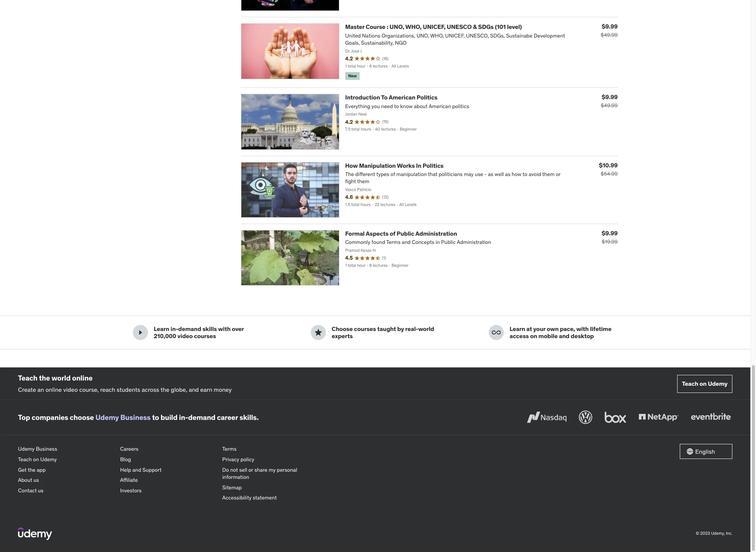 Task type: locate. For each thing, give the bounding box(es) containing it.
1 vertical spatial and
[[189, 386, 199, 393]]

teach on udemy link up "eventbrite" image
[[677, 375, 733, 393]]

courses left "over"
[[194, 332, 216, 340]]

formal aspects of public administration link
[[345, 230, 457, 237]]

own
[[547, 325, 559, 333]]

in-
[[171, 325, 178, 333], [179, 413, 188, 422]]

who,
[[405, 23, 422, 31]]

online up course, at the left bottom of the page
[[72, 374, 93, 383]]

teach on udemy link up about us link
[[18, 455, 114, 465]]

0 vertical spatial demand
[[178, 325, 201, 333]]

and
[[559, 332, 570, 340], [189, 386, 199, 393], [132, 467, 141, 473]]

0 horizontal spatial video
[[63, 386, 78, 393]]

2 horizontal spatial and
[[559, 332, 570, 340]]

1 learn from the left
[[154, 325, 169, 333]]

eventbrite image
[[689, 409, 733, 426]]

1 vertical spatial world
[[52, 374, 71, 383]]

your
[[533, 325, 546, 333]]

the right get
[[28, 467, 36, 473]]

learn in-demand skills with over 210,000 video courses
[[154, 325, 244, 340]]

0 horizontal spatial on
[[33, 456, 39, 463]]

0 horizontal spatial in-
[[171, 325, 178, 333]]

video inside teach the world online create an online video course, reach students across the globe, and earn money
[[63, 386, 78, 393]]

learn inside learn at your own pace, with lifetime access on mobile and desktop
[[510, 325, 525, 333]]

2 $49.99 from the top
[[601, 102, 618, 109]]

master course : uno, who, unicef, unesco & sdgs (101 level)
[[345, 23, 522, 31]]

udemy image
[[18, 528, 52, 540]]

2 with from the left
[[576, 325, 589, 333]]

0 horizontal spatial medium image
[[136, 328, 145, 337]]

(101
[[495, 23, 506, 31]]

business left to
[[120, 413, 151, 422]]

0 vertical spatial $9.99
[[602, 23, 618, 30]]

0 vertical spatial video
[[177, 332, 193, 340]]

volkswagen image
[[577, 409, 594, 426]]

about
[[18, 477, 32, 484]]

to
[[152, 413, 159, 422]]

inc.
[[726, 531, 733, 536]]

1 horizontal spatial with
[[576, 325, 589, 333]]

1 horizontal spatial on
[[530, 332, 537, 340]]

$49.99 for introduction to american politics
[[601, 102, 618, 109]]

2 $9.99 $49.99 from the top
[[601, 93, 618, 109]]

and inside learn at your own pace, with lifetime access on mobile and desktop
[[559, 332, 570, 340]]

of
[[390, 230, 395, 237]]

money
[[214, 386, 232, 393]]

us
[[33, 477, 39, 484], [38, 487, 43, 494]]

video for demand
[[177, 332, 193, 340]]

not
[[230, 467, 238, 473]]

$49.99
[[601, 32, 618, 38], [601, 102, 618, 109]]

politics right in
[[423, 162, 444, 169]]

demand left skills
[[178, 325, 201, 333]]

1 vertical spatial politics
[[423, 162, 444, 169]]

udemy
[[708, 380, 728, 388], [95, 413, 119, 422], [18, 446, 35, 453], [40, 456, 57, 463]]

online right an
[[45, 386, 62, 393]]

0 vertical spatial on
[[530, 332, 537, 340]]

the up an
[[39, 374, 50, 383]]

0 vertical spatial in-
[[171, 325, 178, 333]]

teach for on
[[682, 380, 698, 388]]

0 horizontal spatial courses
[[194, 332, 216, 340]]

1 with from the left
[[218, 325, 231, 333]]

us right contact
[[38, 487, 43, 494]]

reach
[[100, 386, 115, 393]]

uno,
[[390, 23, 404, 31]]

2 vertical spatial $9.99
[[602, 229, 618, 237]]

and right own
[[559, 332, 570, 340]]

1 horizontal spatial the
[[39, 374, 50, 383]]

courses inside choose courses taught by real-world experts
[[354, 325, 376, 333]]

3 $9.99 from the top
[[602, 229, 618, 237]]

world inside choose courses taught by real-world experts
[[418, 325, 434, 333]]

medium image left "access"
[[492, 328, 501, 337]]

earn
[[200, 386, 212, 393]]

medium image left 210,000 on the bottom of page
[[136, 328, 145, 337]]

udemy business link up get the app link
[[18, 444, 114, 455]]

support
[[142, 467, 162, 473]]

in- left skills
[[171, 325, 178, 333]]

2 horizontal spatial the
[[161, 386, 169, 393]]

about us link
[[18, 475, 114, 486]]

1 vertical spatial $9.99
[[602, 93, 618, 101]]

video right 210,000 on the bottom of page
[[177, 332, 193, 340]]

1 medium image from the left
[[136, 328, 145, 337]]

careers
[[120, 446, 139, 453]]

courses left taught
[[354, 325, 376, 333]]

demand left career at the bottom
[[188, 413, 215, 422]]

terms
[[222, 446, 237, 453]]

0 horizontal spatial online
[[45, 386, 62, 393]]

accessibility statement link
[[222, 493, 318, 503]]

1 $9.99 $49.99 from the top
[[601, 23, 618, 38]]

udemy business teach on udemy get the app about us contact us
[[18, 446, 57, 494]]

2 vertical spatial the
[[28, 467, 36, 473]]

0 horizontal spatial teach on udemy link
[[18, 455, 114, 465]]

$9.99 $49.99 for introduction to american politics
[[601, 93, 618, 109]]

affiliate
[[120, 477, 138, 484]]

$9.99 $49.99 for master course : uno, who, unicef, unesco & sdgs (101 level)
[[601, 23, 618, 38]]

2 $9.99 from the top
[[602, 93, 618, 101]]

blog
[[120, 456, 131, 463]]

1 vertical spatial video
[[63, 386, 78, 393]]

public
[[397, 230, 414, 237]]

over
[[232, 325, 244, 333]]

1 vertical spatial business
[[36, 446, 57, 453]]

small image
[[686, 448, 694, 456]]

udemy right choose
[[95, 413, 119, 422]]

demand inside learn in-demand skills with over 210,000 video courses
[[178, 325, 201, 333]]

2 vertical spatial on
[[33, 456, 39, 463]]

0 vertical spatial business
[[120, 413, 151, 422]]

0 horizontal spatial business
[[36, 446, 57, 453]]

1 vertical spatial on
[[700, 380, 707, 388]]

$9.99
[[602, 23, 618, 30], [602, 93, 618, 101], [602, 229, 618, 237]]

1 horizontal spatial in-
[[179, 413, 188, 422]]

online
[[72, 374, 93, 383], [45, 386, 62, 393]]

0 vertical spatial and
[[559, 332, 570, 340]]

0 horizontal spatial with
[[218, 325, 231, 333]]

nasdaq image
[[525, 409, 568, 426]]

0 horizontal spatial the
[[28, 467, 36, 473]]

udemy business link down students
[[95, 413, 151, 422]]

udemy up get
[[18, 446, 35, 453]]

0 horizontal spatial and
[[132, 467, 141, 473]]

on left mobile at the bottom right of page
[[530, 332, 537, 340]]

policy
[[241, 456, 254, 463]]

$9.99 $19.99
[[602, 229, 618, 245]]

1 vertical spatial $9.99 $49.99
[[601, 93, 618, 109]]

teach the world online create an online video course, reach students across the globe, and earn money
[[18, 374, 232, 393]]

$19.99
[[602, 238, 618, 245]]

build
[[161, 413, 178, 422]]

information
[[222, 474, 249, 481]]

formal
[[345, 230, 365, 237]]

udemy up "eventbrite" image
[[708, 380, 728, 388]]

0 vertical spatial $9.99 $49.99
[[601, 23, 618, 38]]

us right about
[[33, 477, 39, 484]]

1 horizontal spatial world
[[418, 325, 434, 333]]

teach inside teach the world online create an online video course, reach students across the globe, and earn money
[[18, 374, 37, 383]]

in- right the build
[[179, 413, 188, 422]]

1 $49.99 from the top
[[601, 32, 618, 38]]

courses
[[354, 325, 376, 333], [194, 332, 216, 340]]

politics right american
[[417, 94, 438, 101]]

learn
[[154, 325, 169, 333], [510, 325, 525, 333]]

level)
[[507, 23, 522, 31]]

1 horizontal spatial medium image
[[492, 328, 501, 337]]

business up 'app'
[[36, 446, 57, 453]]

0 vertical spatial teach on udemy link
[[677, 375, 733, 393]]

0 vertical spatial world
[[418, 325, 434, 333]]

1 vertical spatial in-
[[179, 413, 188, 422]]

and inside careers blog help and support affiliate investors
[[132, 467, 141, 473]]

my
[[269, 467, 276, 473]]

learn inside learn in-demand skills with over 210,000 video courses
[[154, 325, 169, 333]]

1 horizontal spatial and
[[189, 386, 199, 393]]

pace,
[[560, 325, 575, 333]]

1 horizontal spatial learn
[[510, 325, 525, 333]]

the left globe,
[[161, 386, 169, 393]]

2 vertical spatial and
[[132, 467, 141, 473]]

english button
[[680, 444, 733, 459]]

across
[[142, 386, 159, 393]]

on up 'app'
[[33, 456, 39, 463]]

teach inside 'udemy business teach on udemy get the app about us contact us'
[[18, 456, 32, 463]]

world inside teach the world online create an online video course, reach students across the globe, and earn money
[[52, 374, 71, 383]]

$9.99 $49.99
[[601, 23, 618, 38], [601, 93, 618, 109]]

1 horizontal spatial business
[[120, 413, 151, 422]]

and right help
[[132, 467, 141, 473]]

0 vertical spatial $49.99
[[601, 32, 618, 38]]

2 medium image from the left
[[492, 328, 501, 337]]

video left course, at the left bottom of the page
[[63, 386, 78, 393]]

1 horizontal spatial teach on udemy link
[[677, 375, 733, 393]]

1 $9.99 from the top
[[602, 23, 618, 30]]

teach on udemy link
[[677, 375, 733, 393], [18, 455, 114, 465]]

$49.99 for master course : uno, who, unicef, unesco & sdgs (101 level)
[[601, 32, 618, 38]]

medium image for learn in-demand skills with over 210,000 video courses
[[136, 328, 145, 337]]

video inside learn in-demand skills with over 210,000 video courses
[[177, 332, 193, 340]]

with right the pace,
[[576, 325, 589, 333]]

teach on udemy
[[682, 380, 728, 388]]

introduction to american politics
[[345, 94, 438, 101]]

demand
[[178, 325, 201, 333], [188, 413, 215, 422]]

teach
[[18, 374, 37, 383], [682, 380, 698, 388], [18, 456, 32, 463]]

mobile
[[539, 332, 558, 340]]

on
[[530, 332, 537, 340], [700, 380, 707, 388], [33, 456, 39, 463]]

with left "over"
[[218, 325, 231, 333]]

1 horizontal spatial video
[[177, 332, 193, 340]]

blog link
[[120, 455, 216, 465]]

1 vertical spatial the
[[161, 386, 169, 393]]

0 horizontal spatial learn
[[154, 325, 169, 333]]

0 vertical spatial online
[[72, 374, 93, 383]]

1 horizontal spatial courses
[[354, 325, 376, 333]]

2023
[[700, 531, 710, 536]]

1 vertical spatial $49.99
[[601, 102, 618, 109]]

1 vertical spatial teach on udemy link
[[18, 455, 114, 465]]

medium image
[[136, 328, 145, 337], [492, 328, 501, 337]]

and left earn
[[189, 386, 199, 393]]

course
[[366, 23, 386, 31]]

do
[[222, 467, 229, 473]]

$9.99 for formal aspects of public administration
[[602, 229, 618, 237]]

0 horizontal spatial world
[[52, 374, 71, 383]]

on up "eventbrite" image
[[700, 380, 707, 388]]

sitemap
[[222, 484, 242, 491]]

2 learn from the left
[[510, 325, 525, 333]]

terms link
[[222, 444, 318, 455]]



Task type: vqa. For each thing, say whether or not it's contained in the screenshot.
4.7
no



Task type: describe. For each thing, give the bounding box(es) containing it.
accessibility
[[222, 495, 252, 501]]

how
[[345, 162, 358, 169]]

0 vertical spatial udemy business link
[[95, 413, 151, 422]]

manipulation
[[359, 162, 396, 169]]

business inside 'udemy business teach on udemy get the app about us contact us'
[[36, 446, 57, 453]]

formal aspects of public administration
[[345, 230, 457, 237]]

choose
[[70, 413, 94, 422]]

an
[[37, 386, 44, 393]]

top
[[18, 413, 30, 422]]

learn for learn at your own pace, with lifetime access on mobile and desktop
[[510, 325, 525, 333]]

medium image
[[314, 328, 323, 337]]

$9.99 for introduction to american politics
[[602, 93, 618, 101]]

1 vertical spatial online
[[45, 386, 62, 393]]

1 horizontal spatial online
[[72, 374, 93, 383]]

at
[[527, 325, 532, 333]]

0 vertical spatial the
[[39, 374, 50, 383]]

students
[[117, 386, 140, 393]]

teach for the
[[18, 374, 37, 383]]

statement
[[253, 495, 277, 501]]

and inside teach the world online create an online video course, reach students across the globe, and earn money
[[189, 386, 199, 393]]

help
[[120, 467, 131, 473]]

unicef,
[[423, 23, 446, 31]]

on inside learn at your own pace, with lifetime access on mobile and desktop
[[530, 332, 537, 340]]

$10.99 $54.99
[[599, 161, 618, 177]]

get
[[18, 467, 27, 473]]

career
[[217, 413, 238, 422]]

0 vertical spatial us
[[33, 477, 39, 484]]

© 2023 udemy, inc.
[[696, 531, 733, 536]]

1 vertical spatial demand
[[188, 413, 215, 422]]

introduction to american politics link
[[345, 94, 438, 101]]

careers link
[[120, 444, 216, 455]]

get the app link
[[18, 465, 114, 475]]

affiliate link
[[120, 475, 216, 486]]

©
[[696, 531, 699, 536]]

help and support link
[[120, 465, 216, 475]]

skills.
[[239, 413, 259, 422]]

lifetime
[[590, 325, 612, 333]]

do not sell or share my personal information button
[[222, 465, 318, 483]]

terms privacy policy do not sell or share my personal information sitemap accessibility statement
[[222, 446, 297, 501]]

to
[[381, 94, 388, 101]]

introduction
[[345, 94, 380, 101]]

$9.99 for master course : uno, who, unicef, unesco & sdgs (101 level)
[[602, 23, 618, 30]]

how manipulation works in politics
[[345, 162, 444, 169]]

privacy
[[222, 456, 239, 463]]

1 vertical spatial us
[[38, 487, 43, 494]]

globe,
[[171, 386, 187, 393]]

skills
[[202, 325, 217, 333]]

real-
[[405, 325, 418, 333]]

administration
[[415, 230, 457, 237]]

netapp image
[[637, 409, 680, 426]]

choose
[[332, 325, 353, 333]]

works
[[397, 162, 415, 169]]

$10.99
[[599, 161, 618, 169]]

by
[[397, 325, 404, 333]]

top companies choose udemy business to build in-demand career skills.
[[18, 413, 259, 422]]

courses inside learn in-demand skills with over 210,000 video courses
[[194, 332, 216, 340]]

1 vertical spatial udemy business link
[[18, 444, 114, 455]]

contact us link
[[18, 486, 114, 496]]

investors
[[120, 487, 142, 494]]

sdgs
[[478, 23, 494, 31]]

on inside 'udemy business teach on udemy get the app about us contact us'
[[33, 456, 39, 463]]

how manipulation works in politics link
[[345, 162, 444, 169]]

english
[[695, 448, 715, 456]]

choose courses taught by real-world experts
[[332, 325, 434, 340]]

box image
[[603, 409, 628, 426]]

american
[[389, 94, 415, 101]]

create
[[18, 386, 36, 393]]

aspects
[[366, 230, 389, 237]]

learn for learn in-demand skills with over 210,000 video courses
[[154, 325, 169, 333]]

with inside learn at your own pace, with lifetime access on mobile and desktop
[[576, 325, 589, 333]]

learn at your own pace, with lifetime access on mobile and desktop
[[510, 325, 612, 340]]

$54.99
[[601, 170, 618, 177]]

experts
[[332, 332, 353, 340]]

&
[[473, 23, 477, 31]]

course,
[[79, 386, 99, 393]]

2 horizontal spatial on
[[700, 380, 707, 388]]

master course : uno, who, unicef, unesco & sdgs (101 level) link
[[345, 23, 522, 31]]

master
[[345, 23, 365, 31]]

sitemap link
[[222, 483, 318, 493]]

contact
[[18, 487, 37, 494]]

companies
[[32, 413, 68, 422]]

210,000
[[154, 332, 176, 340]]

0 vertical spatial politics
[[417, 94, 438, 101]]

in- inside learn in-demand skills with over 210,000 video courses
[[171, 325, 178, 333]]

app
[[37, 467, 46, 473]]

video for world
[[63, 386, 78, 393]]

taught
[[377, 325, 396, 333]]

careers blog help and support affiliate investors
[[120, 446, 162, 494]]

:
[[387, 23, 388, 31]]

udemy up 'app'
[[40, 456, 57, 463]]

or
[[248, 467, 253, 473]]

with inside learn in-demand skills with over 210,000 video courses
[[218, 325, 231, 333]]

the inside 'udemy business teach on udemy get the app about us contact us'
[[28, 467, 36, 473]]

udemy,
[[711, 531, 725, 536]]

medium image for learn at your own pace, with lifetime access on mobile and desktop
[[492, 328, 501, 337]]



